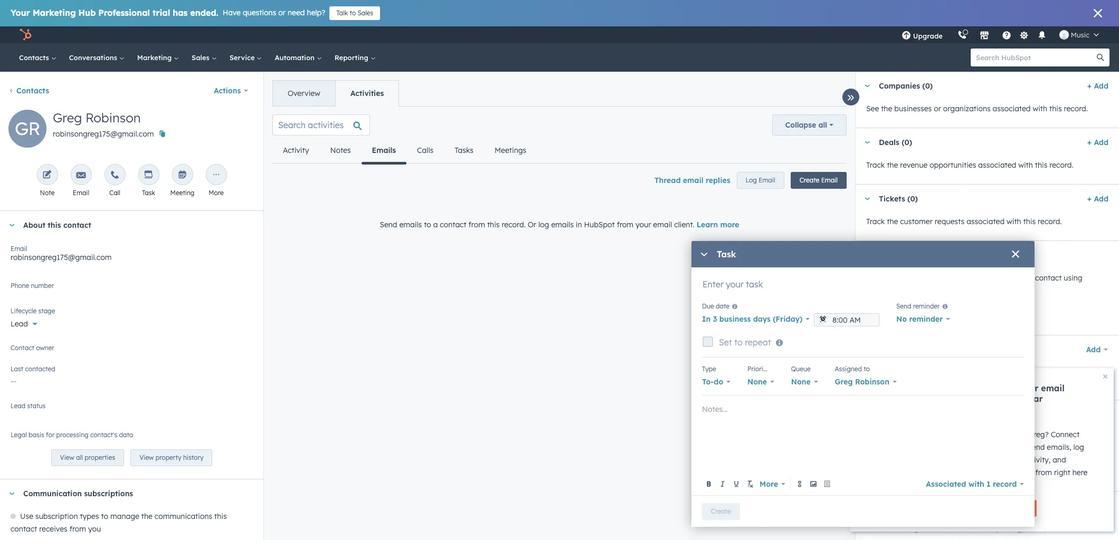 Task type: locate. For each thing, give the bounding box(es) containing it.
or up the connect
[[1004, 368, 1012, 377]]

send inside feed
[[380, 220, 397, 230]]

caret image inside companies (0) 'dropdown button'
[[864, 85, 871, 87]]

1 vertical spatial for
[[978, 524, 988, 534]]

create inside button
[[800, 176, 820, 184]]

associated right payments
[[964, 273, 1002, 283]]

3 + from the top
[[1087, 194, 1092, 204]]

2 see from the top
[[866, 368, 879, 377]]

the right manage on the bottom of the page
[[141, 512, 153, 522]]

the left the revenue
[[887, 161, 898, 170]]

no down send reminder
[[897, 315, 907, 324]]

close image up music popup button
[[1094, 9, 1102, 17]]

the for customer
[[887, 217, 898, 226]]

create button
[[702, 503, 740, 520]]

all left properties
[[76, 454, 83, 462]]

2 lead from the top
[[11, 402, 25, 410]]

0 vertical spatial a
[[433, 220, 438, 230]]

use for lists
[[866, 524, 880, 534]]

record down meetings
[[993, 480, 1017, 489]]

0 vertical spatial or
[[278, 8, 286, 17]]

lead down the 'lifecycle'
[[11, 319, 28, 329]]

emails button
[[361, 138, 407, 164]]

1 horizontal spatial send
[[897, 303, 912, 311]]

activities
[[971, 368, 1002, 377]]

view left property
[[139, 454, 154, 462]]

marketing down trial
[[137, 53, 174, 62]]

navigation containing overview
[[272, 80, 399, 107]]

0 vertical spatial lead
[[11, 319, 28, 329]]

0 horizontal spatial send
[[380, 220, 397, 230]]

none button for priority
[[748, 375, 774, 390]]

caret image left "tickets"
[[864, 198, 871, 200]]

contacts
[[899, 433, 930, 442]]

to-
[[702, 377, 714, 387]]

1 vertical spatial robinson
[[855, 377, 890, 387]]

your down uploaded
[[1019, 383, 1039, 394]]

or right businesses
[[934, 104, 941, 114]]

associated inside collect and track payments associated with this contact using hubspot payments.
[[964, 273, 1002, 283]]

1 horizontal spatial none
[[791, 377, 811, 387]]

1 vertical spatial caret image
[[864, 198, 871, 200]]

(friday)
[[773, 315, 803, 324]]

collect and track payments associated with this contact using hubspot payments.
[[866, 273, 1083, 296]]

credit
[[950, 446, 970, 455]]

2 navigation from the top
[[272, 138, 537, 164]]

0 horizontal spatial none
[[748, 377, 767, 387]]

this inside use subscription types to manage the communications this contact receives from you
[[214, 512, 227, 522]]

0 vertical spatial task
[[142, 189, 155, 197]]

0 horizontal spatial create
[[711, 508, 731, 516]]

connect
[[1051, 430, 1080, 440]]

2 + add button from the top
[[1087, 136, 1109, 149]]

1 vertical spatial lead
[[11, 402, 25, 410]]

1 horizontal spatial log
[[1074, 443, 1084, 452]]

last contacted
[[11, 365, 55, 373]]

no up last
[[11, 348, 21, 358]]

0 vertical spatial for
[[46, 431, 54, 439]]

caret image
[[864, 141, 871, 144], [864, 198, 871, 200], [8, 224, 15, 227]]

here
[[1073, 468, 1088, 478]]

3 + add button from the top
[[1087, 193, 1109, 205]]

reminder inside 'popup button'
[[909, 315, 943, 324]]

emails
[[372, 146, 396, 155]]

contact's left data
[[90, 431, 117, 439]]

greg robinson inside popup button
[[835, 377, 890, 387]]

0 vertical spatial +
[[1087, 81, 1092, 91]]

talk to sales button
[[330, 6, 380, 20]]

trial
[[153, 7, 170, 18]]

meeting image
[[178, 171, 187, 181]]

robinson inside popup button
[[855, 377, 890, 387]]

1 vertical spatial greg
[[835, 377, 853, 387]]

see
[[866, 104, 879, 114], [866, 368, 879, 377]]

robinson
[[85, 110, 141, 126], [855, 377, 890, 387]]

automation link
[[268, 43, 328, 72]]

2 vertical spatial hubspot
[[897, 446, 928, 455]]

1 horizontal spatial view
[[139, 454, 154, 462]]

0 horizontal spatial log
[[538, 220, 549, 230]]

1 horizontal spatial close image
[[1103, 375, 1108, 379]]

for left 'reporting,'
[[978, 524, 988, 534]]

use left subscription
[[20, 512, 33, 522]]

0 vertical spatial in
[[576, 220, 582, 230]]

sales left service
[[192, 53, 212, 62]]

automation
[[275, 53, 317, 62]]

your left client.
[[636, 220, 651, 230]]

caret image left about
[[8, 224, 15, 227]]

0 horizontal spatial more
[[209, 189, 224, 197]]

2 none from the left
[[791, 377, 811, 387]]

upgrade image
[[902, 31, 911, 41]]

view down the legal basis for processing contact's data
[[60, 454, 74, 462]]

gives
[[930, 446, 948, 455]]

lead inside lead popup button
[[11, 319, 28, 329]]

caret image inside deals (0) dropdown button
[[864, 141, 871, 144]]

tasks button
[[444, 138, 484, 163]]

track down "tickets"
[[866, 217, 885, 226]]

1 horizontal spatial emails
[[551, 220, 574, 230]]

1 vertical spatial no
[[11, 348, 21, 358]]

0 horizontal spatial in
[[576, 220, 582, 230]]

your down ready on the bottom
[[950, 443, 966, 452]]

0 horizontal spatial record
[[953, 524, 976, 534]]

(0)
[[923, 81, 933, 91], [902, 138, 912, 147], [908, 194, 918, 204]]

1 vertical spatial (0)
[[902, 138, 912, 147]]

0 horizontal spatial task
[[142, 189, 155, 197]]

create for create email
[[800, 176, 820, 184]]

contacted
[[25, 365, 55, 373]]

schedule
[[950, 468, 981, 478]]

lead left status
[[11, 402, 25, 410]]

receives
[[39, 525, 67, 534]]

help?
[[307, 8, 325, 17]]

lifecycle stage
[[11, 307, 55, 315]]

(0) up businesses
[[923, 81, 933, 91]]

0 vertical spatial + add button
[[1087, 80, 1109, 92]]

use inside use subscription types to manage the communications this contact receives from you
[[20, 512, 33, 522]]

in
[[576, 220, 582, 230], [950, 481, 957, 490]]

1 vertical spatial send
[[897, 303, 912, 311]]

communication subscriptions
[[23, 490, 133, 499]]

2 vertical spatial + add
[[1087, 194, 1109, 204]]

caret image left companies on the right
[[864, 85, 871, 87]]

reporting link
[[328, 43, 382, 72]]

from
[[469, 220, 485, 230], [617, 220, 634, 230], [1036, 468, 1052, 478], [70, 525, 86, 534]]

1 horizontal spatial caret image
[[864, 85, 871, 87]]

none button down queue
[[791, 375, 818, 390]]

0 vertical spatial robinson
[[85, 110, 141, 126]]

days
[[753, 315, 771, 324]]

notes
[[330, 146, 351, 155]]

email
[[683, 176, 704, 185], [653, 220, 672, 230], [1041, 383, 1065, 394], [968, 443, 987, 452], [1002, 456, 1021, 465]]

all up the contacts'
[[981, 446, 989, 455]]

2 none button from the left
[[791, 375, 818, 390]]

close image down add popup button
[[1103, 375, 1108, 379]]

account down see the files attached to your activities or uploaded to this record.
[[950, 394, 984, 404]]

emails
[[399, 220, 422, 230], [551, 220, 574, 230]]

0 vertical spatial marketing
[[33, 7, 76, 18]]

contact inside dropdown button
[[63, 221, 91, 230]]

1 vertical spatial + add button
[[1087, 136, 1109, 149]]

0 vertical spatial reminder
[[913, 303, 940, 311]]

contact's inside attribute contacts created to marketing activities. when a contact is created, hubspot gives credit to all that contact's interactions.
[[1008, 446, 1039, 455]]

0 vertical spatial hubspot
[[584, 220, 615, 230]]

1 vertical spatial track
[[866, 217, 885, 226]]

1 vertical spatial close image
[[1103, 375, 1108, 379]]

1
[[987, 480, 991, 489]]

created,
[[866, 446, 895, 455]]

ready to reach out to greg? connect your email account to send emails, log your contacts' email activity, and schedule meetings — all from right here in hubspot.
[[950, 430, 1088, 490]]

1 lead from the top
[[11, 319, 28, 329]]

+ for track the customer requests associated with this record.
[[1087, 194, 1092, 204]]

contact inside use subscription types to manage the communications this contact receives from you
[[11, 525, 37, 534]]

your marketing hub professional trial has ended. have questions or need help?
[[11, 7, 325, 18]]

you
[[88, 525, 101, 534]]

add
[[1094, 81, 1109, 91], [1094, 138, 1109, 147], [1094, 194, 1109, 204], [1086, 345, 1101, 355]]

caret image inside about this contact dropdown button
[[8, 224, 15, 227]]

1 horizontal spatial marketing
[[137, 53, 174, 62]]

0 vertical spatial record
[[993, 480, 1017, 489]]

1 vertical spatial contacts link
[[8, 86, 49, 96]]

none
[[748, 377, 767, 387], [791, 377, 811, 387]]

last
[[11, 365, 23, 373]]

0 vertical spatial greg
[[53, 110, 82, 126]]

0 vertical spatial more
[[209, 189, 224, 197]]

use left lists
[[866, 524, 880, 534]]

1 horizontal spatial a
[[1064, 433, 1069, 442]]

Title text field
[[702, 278, 1024, 299]]

1 + from the top
[[1087, 81, 1092, 91]]

1 vertical spatial + add
[[1087, 138, 1109, 147]]

0 vertical spatial see
[[866, 104, 879, 114]]

task image
[[144, 171, 153, 181]]

0 horizontal spatial close image
[[1094, 9, 1102, 17]]

create inside button
[[711, 508, 731, 516]]

1 vertical spatial greg robinson
[[835, 377, 890, 387]]

1 vertical spatial sales
[[192, 53, 212, 62]]

this inside feed
[[487, 220, 500, 230]]

2 + from the top
[[1087, 138, 1092, 147]]

1 vertical spatial create
[[711, 508, 731, 516]]

0 horizontal spatial view
[[60, 454, 74, 462]]

2 view from the left
[[139, 454, 154, 462]]

2 vertical spatial caret image
[[8, 224, 15, 227]]

track for track the customer requests associated with this record.
[[866, 217, 885, 226]]

task right minimize dialog image
[[717, 249, 736, 260]]

to inside use subscription types to manage the communications this contact receives from you
[[101, 512, 108, 522]]

search button
[[1092, 49, 1110, 67]]

your up pro
[[953, 368, 969, 377]]

1 vertical spatial contact's
[[1008, 446, 1039, 455]]

all inside ready to reach out to greg? connect your email account to send emails, log your contacts' email activity, and schedule meetings — all from right here in hubspot.
[[1026, 468, 1034, 478]]

2 + add from the top
[[1087, 138, 1109, 147]]

greg inside popup button
[[835, 377, 853, 387]]

2 track from the top
[[866, 217, 885, 226]]

and right tip:
[[987, 394, 1003, 404]]

service link
[[223, 43, 268, 72]]

0 vertical spatial send
[[380, 220, 397, 230]]

0 horizontal spatial emails
[[399, 220, 422, 230]]

see the files attached to your activities or uploaded to this record.
[[866, 368, 1096, 377]]

and inside pro tip: connect your email account and calendar
[[987, 394, 1003, 404]]

1 navigation from the top
[[272, 80, 399, 107]]

0 vertical spatial + add
[[1087, 81, 1109, 91]]

3 + add from the top
[[1087, 194, 1109, 204]]

add for see the businesses or organizations associated with this record.
[[1094, 81, 1109, 91]]

the for files
[[881, 368, 892, 377]]

task down task icon
[[142, 189, 155, 197]]

music
[[1071, 31, 1090, 39]]

deals (0)
[[879, 138, 912, 147]]

feed
[[264, 106, 855, 240]]

1 + add button from the top
[[1087, 80, 1109, 92]]

need
[[288, 8, 305, 17]]

+
[[1087, 81, 1092, 91], [1087, 138, 1092, 147], [1087, 194, 1092, 204]]

record inside 'popup button'
[[993, 480, 1017, 489]]

1 vertical spatial marketing
[[137, 53, 174, 62]]

contacts link
[[13, 43, 63, 72], [8, 86, 49, 96]]

hubspot link
[[13, 29, 40, 41]]

1 vertical spatial +
[[1087, 138, 1092, 147]]

record.
[[1064, 104, 1088, 114], [1050, 161, 1074, 170], [1038, 217, 1062, 226], [502, 220, 526, 230], [1072, 368, 1096, 377]]

1 horizontal spatial create
[[800, 176, 820, 184]]

talk to sales
[[336, 9, 373, 17]]

in down schedule
[[950, 481, 957, 490]]

create
[[800, 176, 820, 184], [711, 508, 731, 516]]

1 vertical spatial more
[[760, 480, 778, 489]]

associated with 1 record
[[926, 480, 1017, 489]]

email down uploaded
[[1041, 383, 1065, 394]]

with inside collect and track payments associated with this contact using hubspot payments.
[[1004, 273, 1019, 283]]

2 vertical spatial or
[[1004, 368, 1012, 377]]

and down 'interactions.'
[[1053, 456, 1066, 465]]

the for revenue
[[887, 161, 898, 170]]

add for track the customer requests associated with this record.
[[1094, 194, 1109, 204]]

organizations
[[943, 104, 991, 114]]

more image
[[211, 171, 221, 181]]

log right or
[[538, 220, 549, 230]]

view property history link
[[130, 450, 212, 467]]

1 vertical spatial caret image
[[8, 493, 15, 496]]

all right the — at the bottom right of page
[[1026, 468, 1034, 478]]

caret image inside tickets (0) 'dropdown button'
[[864, 198, 871, 200]]

hubspot
[[584, 220, 615, 230], [866, 286, 897, 296], [897, 446, 928, 455]]

lead
[[11, 319, 28, 329], [11, 402, 25, 410]]

for right the "basis"
[[46, 431, 54, 439]]

navigation
[[272, 80, 399, 107], [272, 138, 537, 164]]

help image
[[1002, 31, 1012, 41]]

associated right organizations
[[993, 104, 1031, 114]]

reminder up no reminder 'popup button'
[[913, 303, 940, 311]]

(0) inside dropdown button
[[902, 138, 912, 147]]

close dialog image
[[1012, 251, 1020, 259]]

client.
[[674, 220, 695, 230]]

see right assigned
[[866, 368, 879, 377]]

1 vertical spatial task
[[717, 249, 736, 260]]

1 horizontal spatial sales
[[358, 9, 373, 17]]

all right collapse at the top right
[[819, 120, 827, 130]]

contact's down activities.
[[1008, 446, 1039, 455]]

use for subscription
[[20, 512, 33, 522]]

(0) right "tickets"
[[908, 194, 918, 204]]

thread
[[655, 176, 681, 185]]

1 horizontal spatial account
[[989, 443, 1017, 452]]

0 vertical spatial track
[[866, 161, 885, 170]]

1 vertical spatial reminder
[[909, 315, 943, 324]]

pro
[[950, 383, 965, 394]]

hubspot inside collect and track payments associated with this contact using hubspot payments.
[[866, 286, 897, 296]]

in inside feed
[[576, 220, 582, 230]]

1 + add from the top
[[1087, 81, 1109, 91]]

menu item
[[950, 26, 952, 43]]

a
[[433, 220, 438, 230], [1064, 433, 1069, 442]]

view for view all properties
[[60, 454, 74, 462]]

1 horizontal spatial contact's
[[1008, 446, 1039, 455]]

notifications image
[[1037, 31, 1047, 41]]

track the revenue opportunities associated with this record.
[[866, 161, 1074, 170]]

track
[[866, 161, 885, 170], [866, 217, 885, 226]]

and right email,
[[1049, 524, 1062, 534]]

marketing left hub on the left top
[[33, 7, 76, 18]]

+ for track the revenue opportunities associated with this record.
[[1087, 138, 1092, 147]]

see down companies on the right
[[866, 104, 879, 114]]

none down priority on the right of the page
[[748, 377, 767, 387]]

0 horizontal spatial for
[[46, 431, 54, 439]]

2 vertical spatial + add button
[[1087, 193, 1109, 205]]

0 vertical spatial greg robinson
[[53, 110, 141, 126]]

the left the files at right bottom
[[881, 368, 892, 377]]

hubspot image
[[19, 29, 32, 41]]

account down 'out'
[[989, 443, 1017, 452]]

record. for track the revenue opportunities associated with this record.
[[1050, 161, 1074, 170]]

1 none button from the left
[[748, 375, 774, 390]]

1 view from the left
[[60, 454, 74, 462]]

this inside dropdown button
[[48, 221, 61, 230]]

email inside pro tip: connect your email account and calendar
[[1041, 383, 1065, 394]]

caret image left "communication"
[[8, 493, 15, 496]]

+ add for track the customer requests associated with this record.
[[1087, 194, 1109, 204]]

owner up contacted
[[36, 344, 54, 352]]

record. inside feed
[[502, 220, 526, 230]]

track down deals
[[866, 161, 885, 170]]

or left need
[[278, 8, 286, 17]]

minimize dialog image
[[700, 251, 709, 259]]

in right or
[[576, 220, 582, 230]]

log down connect
[[1074, 443, 1084, 452]]

navigation containing activity
[[272, 138, 537, 164]]

0 horizontal spatial use
[[20, 512, 33, 522]]

menu
[[894, 26, 1107, 43]]

0 vertical spatial contact's
[[90, 431, 117, 439]]

caret image inside communication subscriptions 'dropdown button'
[[8, 493, 15, 496]]

2 vertical spatial (0)
[[908, 194, 918, 204]]

0 horizontal spatial none button
[[748, 375, 774, 390]]

with for track the revenue opportunities associated with this record.
[[1019, 161, 1033, 170]]

0 vertical spatial caret image
[[864, 85, 871, 87]]

robinsongreg175@gmail.com up call image
[[53, 129, 154, 139]]

0 vertical spatial close image
[[1094, 9, 1102, 17]]

lead for lead
[[11, 319, 28, 329]]

associated
[[993, 104, 1031, 114], [979, 161, 1017, 170], [967, 217, 1005, 226], [964, 273, 1002, 283]]

calls
[[417, 146, 434, 155]]

hubspot.
[[959, 481, 991, 490]]

call
[[109, 189, 120, 197]]

1 horizontal spatial record
[[993, 480, 1017, 489]]

1 vertical spatial contacts
[[16, 86, 49, 96]]

automation.
[[1064, 524, 1107, 534]]

number
[[31, 282, 54, 290]]

email down marketing at the right bottom of the page
[[968, 443, 987, 452]]

attached
[[911, 368, 942, 377]]

1 vertical spatial navigation
[[272, 138, 537, 164]]

sales right talk
[[358, 9, 373, 17]]

1 vertical spatial a
[[1064, 433, 1069, 442]]

call image
[[110, 171, 120, 181]]

close image
[[1094, 9, 1102, 17], [1103, 375, 1108, 379]]

and
[[892, 273, 905, 283], [987, 394, 1003, 404], [1053, 456, 1066, 465], [1049, 524, 1062, 534]]

0 vertical spatial create
[[800, 176, 820, 184]]

owner
[[36, 344, 54, 352], [23, 348, 44, 358]]

associated for requests
[[967, 217, 1005, 226]]

associated down tickets (0) 'dropdown button'
[[967, 217, 1005, 226]]

more inside popup button
[[760, 480, 778, 489]]

all
[[819, 120, 827, 130], [981, 446, 989, 455], [76, 454, 83, 462], [1026, 468, 1034, 478]]

music button
[[1053, 26, 1106, 43]]

marketplaces button
[[973, 26, 996, 43]]

+ add button for track the revenue opportunities associated with this record.
[[1087, 136, 1109, 149]]

the down "tickets"
[[887, 217, 898, 226]]

reminder for no reminder
[[909, 315, 943, 324]]

none button down priority on the right of the page
[[748, 375, 774, 390]]

none down queue
[[791, 377, 811, 387]]

record. for send emails to a contact from this record. or log emails in hubspot from your email client. learn more
[[502, 220, 526, 230]]

created
[[932, 433, 958, 442]]

robinsongreg175@gmail.com down about this contact
[[11, 253, 112, 262]]

more
[[720, 220, 739, 230]]

deals (0) button
[[856, 128, 1083, 157]]

1 none from the left
[[748, 377, 767, 387]]

1 horizontal spatial greg
[[835, 377, 853, 387]]

use lists to segment this record for reporting, email, and automation.
[[866, 524, 1107, 534]]

see for see the businesses or organizations associated with this record.
[[866, 104, 879, 114]]

with for track the customer requests associated with this record.
[[1007, 217, 1021, 226]]

caret image left deals
[[864, 141, 871, 144]]

1 see from the top
[[866, 104, 879, 114]]

and left 'track'
[[892, 273, 905, 283]]

communication subscriptions button
[[0, 480, 249, 509]]

(0) right deals
[[902, 138, 912, 147]]

sales
[[358, 9, 373, 17], [192, 53, 212, 62]]

associated down deals (0) dropdown button
[[979, 161, 1017, 170]]

0 vertical spatial use
[[20, 512, 33, 522]]

1 track from the top
[[866, 161, 885, 170]]

1 vertical spatial log
[[1074, 443, 1084, 452]]

reminder down send reminder
[[909, 315, 943, 324]]

caret image
[[864, 85, 871, 87], [8, 493, 15, 496]]

Search activities search field
[[272, 115, 370, 136]]

0 vertical spatial caret image
[[864, 141, 871, 144]]

the down companies on the right
[[881, 104, 892, 114]]

your
[[11, 7, 30, 18]]

0 vertical spatial contacts
[[19, 53, 51, 62]]

0 horizontal spatial greg robinson
[[53, 110, 141, 126]]

Search HubSpot search field
[[971, 49, 1100, 67]]

0 vertical spatial no
[[897, 315, 907, 324]]

email left replies
[[683, 176, 704, 185]]

properties
[[85, 454, 115, 462]]

2 vertical spatial +
[[1087, 194, 1092, 204]]

record left 'reporting,'
[[953, 524, 976, 534]]

menu containing music
[[894, 26, 1107, 43]]

contact inside feed
[[440, 220, 467, 230]]

assigned
[[835, 365, 862, 373]]

1 vertical spatial use
[[866, 524, 880, 534]]



Task type: describe. For each thing, give the bounding box(es) containing it.
greg robinson button
[[835, 375, 897, 390]]

1 vertical spatial record
[[953, 524, 976, 534]]

tickets (0)
[[879, 194, 918, 204]]

and inside collect and track payments associated with this contact using hubspot payments.
[[892, 273, 905, 283]]

email up the — at the bottom right of page
[[1002, 456, 1021, 465]]

(0) for tickets (0)
[[908, 194, 918, 204]]

+ add for see the businesses or organizations associated with this record.
[[1087, 81, 1109, 91]]

send
[[1029, 443, 1045, 452]]

no inside 'popup button'
[[897, 315, 907, 324]]

upgrade
[[913, 32, 943, 40]]

out
[[1005, 430, 1017, 440]]

pro tip: connect your email account and calendar
[[950, 383, 1065, 404]]

activities
[[350, 89, 384, 98]]

search image
[[1097, 54, 1105, 61]]

no inside contact owner no owner
[[11, 348, 21, 358]]

view all properties
[[60, 454, 115, 462]]

associated for opportunities
[[979, 161, 1017, 170]]

reporting,
[[990, 524, 1024, 534]]

reminder for send reminder
[[913, 303, 940, 311]]

log inside ready to reach out to greg? connect your email account to send emails, log your contacts' email activity, and schedule meetings — all from right here in hubspot.
[[1074, 443, 1084, 452]]

business
[[719, 315, 751, 324]]

navigation inside feed
[[272, 138, 537, 164]]

create email
[[800, 176, 838, 184]]

tasks
[[455, 146, 474, 155]]

or inside your marketing hub professional trial has ended. have questions or need help?
[[278, 8, 286, 17]]

from inside ready to reach out to greg? connect your email account to send emails, log your contacts' email activity, and schedule meetings — all from right here in hubspot.
[[1036, 468, 1052, 478]]

activities link
[[335, 81, 399, 106]]

1 horizontal spatial task
[[717, 249, 736, 260]]

collapse
[[785, 120, 816, 130]]

none for priority
[[748, 377, 767, 387]]

is
[[1099, 433, 1105, 442]]

1 vertical spatial robinsongreg175@gmail.com
[[11, 253, 112, 262]]

0 horizontal spatial greg
[[53, 110, 82, 126]]

lifecycle
[[11, 307, 37, 315]]

set to repeat
[[719, 337, 771, 348]]

manage
[[1079, 502, 1109, 511]]

all inside collapse all "popup button"
[[819, 120, 827, 130]]

actions button
[[207, 80, 255, 101]]

caret image for companies (0)
[[864, 85, 871, 87]]

status
[[27, 402, 46, 410]]

legal
[[11, 431, 27, 439]]

+ add for track the revenue opportunities associated with this record.
[[1087, 138, 1109, 147]]

0 vertical spatial robinsongreg175@gmail.com
[[53, 129, 154, 139]]

calling icon image
[[958, 31, 967, 40]]

1 vertical spatial or
[[934, 104, 941, 114]]

attribute
[[866, 433, 897, 442]]

associated for payments
[[964, 273, 1002, 283]]

note
[[40, 189, 55, 197]]

record. for track the customer requests associated with this record.
[[1038, 217, 1062, 226]]

calling icon button
[[953, 28, 971, 42]]

caret image for communication subscriptions
[[8, 493, 15, 496]]

tickets (0) button
[[856, 185, 1083, 213]]

marketing inside "link"
[[137, 53, 174, 62]]

manage link
[[1079, 500, 1109, 513]]

contact
[[11, 344, 34, 352]]

segment
[[907, 524, 937, 534]]

1 horizontal spatial for
[[978, 524, 988, 534]]

create email button
[[791, 172, 847, 189]]

account inside pro tip: connect your email account and calendar
[[950, 394, 984, 404]]

your down credit
[[950, 456, 966, 465]]

track for track the revenue opportunities associated with this record.
[[866, 161, 885, 170]]

tickets
[[879, 194, 905, 204]]

caret image for deals (0)
[[864, 141, 871, 144]]

0 horizontal spatial robinson
[[85, 110, 141, 126]]

notes button
[[320, 138, 361, 163]]

create for create
[[711, 508, 731, 516]]

or
[[528, 220, 536, 230]]

see the businesses or organizations associated with this record.
[[866, 104, 1088, 114]]

this inside collect and track payments associated with this contact using hubspot payments.
[[1021, 273, 1033, 283]]

(0) for companies (0)
[[923, 81, 933, 91]]

log email
[[746, 176, 775, 184]]

account inside ready to reach out to greg? connect your email account to send emails, log your contacts' email activity, and schedule meetings — all from right here in hubspot.
[[989, 443, 1017, 452]]

have
[[223, 8, 241, 17]]

track the customer requests associated with this record.
[[866, 217, 1062, 226]]

data
[[119, 431, 133, 439]]

stage
[[38, 307, 55, 315]]

collect
[[866, 273, 890, 283]]

Phone number text field
[[11, 280, 253, 301]]

3
[[713, 315, 717, 324]]

view all properties link
[[51, 450, 124, 467]]

add for track the revenue opportunities associated with this record.
[[1094, 138, 1109, 147]]

all inside view all properties link
[[76, 454, 83, 462]]

subscriptions
[[84, 490, 133, 499]]

to inside talk to sales button
[[350, 9, 356, 17]]

overview
[[288, 89, 320, 98]]

due
[[702, 303, 714, 311]]

feed containing collapse all
[[264, 106, 855, 240]]

and inside ready to reach out to greg? connect your email account to send emails, log your contacts' email activity, and schedule meetings — all from right here in hubspot.
[[1053, 456, 1066, 465]]

about this contact button
[[0, 211, 253, 240]]

1 emails from the left
[[399, 220, 422, 230]]

view property history
[[139, 454, 204, 462]]

Last contacted text field
[[11, 372, 253, 389]]

track
[[907, 273, 925, 283]]

calls button
[[407, 138, 444, 163]]

to inside feed
[[424, 220, 431, 230]]

send for send emails to a contact from this record. or log emails in hubspot from your email client. learn more
[[380, 220, 397, 230]]

HH:MM text field
[[814, 314, 880, 327]]

thread email replies button
[[655, 174, 730, 187]]

in inside ready to reach out to greg? connect your email account to send emails, log your contacts' email activity, and schedule meetings — all from right here in hubspot.
[[950, 481, 957, 490]]

the for businesses
[[881, 104, 892, 114]]

in 3 business days (friday)
[[702, 315, 803, 324]]

learn more link
[[697, 220, 739, 230]]

+ add button for track the customer requests associated with this record.
[[1087, 193, 1109, 205]]

reporting
[[335, 53, 370, 62]]

queue
[[791, 365, 811, 373]]

no reminder button
[[897, 312, 950, 327]]

in 3 business days (friday) button
[[702, 312, 810, 327]]

contact inside attribute contacts created to marketing activities. when a contact is created, hubspot gives credit to all that contact's interactions.
[[1071, 433, 1097, 442]]

hubspot inside attribute contacts created to marketing activities. when a contact is created, hubspot gives credit to all that contact's interactions.
[[897, 446, 928, 455]]

learn
[[697, 220, 718, 230]]

settings image
[[1020, 31, 1029, 40]]

caret image for tickets (0)
[[864, 198, 871, 200]]

+ for see the businesses or organizations associated with this record.
[[1087, 81, 1092, 91]]

communications
[[155, 512, 212, 522]]

do
[[714, 377, 723, 387]]

(0) for deals (0)
[[902, 138, 912, 147]]

with for collect and track payments associated with this contact using hubspot payments.
[[1004, 273, 1019, 283]]

sales link
[[185, 43, 223, 72]]

lists
[[882, 524, 895, 534]]

history
[[183, 454, 204, 462]]

ready
[[950, 430, 972, 440]]

your inside pro tip: connect your email account and calendar
[[1019, 383, 1039, 394]]

with inside 'popup button'
[[969, 480, 985, 489]]

customer
[[900, 217, 933, 226]]

0 horizontal spatial contact's
[[90, 431, 117, 439]]

from inside use subscription types to manage the communications this contact receives from you
[[70, 525, 86, 534]]

2 horizontal spatial or
[[1004, 368, 1012, 377]]

sales inside button
[[358, 9, 373, 17]]

caret image for about this contact
[[8, 224, 15, 227]]

legal basis for processing contact's data
[[11, 431, 133, 439]]

contact owner no owner
[[11, 344, 54, 358]]

none button for queue
[[791, 375, 818, 390]]

send for send reminder
[[897, 303, 912, 311]]

professional
[[98, 7, 150, 18]]

owner up last contacted
[[23, 348, 44, 358]]

see for see the files attached to your activities or uploaded to this record.
[[866, 368, 879, 377]]

none for queue
[[791, 377, 811, 387]]

all inside attribute contacts created to marketing activities. when a contact is created, hubspot gives credit to all that contact's interactions.
[[981, 446, 989, 455]]

add inside popup button
[[1086, 345, 1101, 355]]

email image
[[76, 171, 86, 181]]

marketing
[[970, 433, 1005, 442]]

email inside the email robinsongreg175@gmail.com
[[11, 245, 27, 253]]

set
[[719, 337, 732, 348]]

a inside feed
[[433, 220, 438, 230]]

contact inside collect and track payments associated with this contact using hubspot payments.
[[1035, 273, 1062, 283]]

+ add button for see the businesses or organizations associated with this record.
[[1087, 80, 1109, 92]]

email inside button
[[683, 176, 704, 185]]

note image
[[43, 171, 52, 181]]

view for view property history
[[139, 454, 154, 462]]

phone number
[[11, 282, 54, 290]]

no reminder
[[897, 315, 943, 324]]

a inside attribute contacts created to marketing activities. when a contact is created, hubspot gives credit to all that contact's interactions.
[[1064, 433, 1069, 442]]

type
[[702, 365, 716, 373]]

email left client.
[[653, 220, 672, 230]]

companies (0)
[[879, 81, 933, 91]]

0 vertical spatial contacts link
[[13, 43, 63, 72]]

log
[[746, 176, 757, 184]]

activity
[[283, 146, 309, 155]]

deals
[[879, 138, 900, 147]]

0 horizontal spatial sales
[[192, 53, 212, 62]]

associated
[[926, 480, 966, 489]]

hubspot inside feed
[[584, 220, 615, 230]]

lead button
[[11, 314, 253, 331]]

lead for lead status
[[11, 402, 25, 410]]

emails,
[[1047, 443, 1072, 452]]

subscription
[[35, 512, 78, 522]]

the inside use subscription types to manage the communications this contact receives from you
[[141, 512, 153, 522]]

interactions.
[[1041, 446, 1084, 455]]

tip:
[[967, 383, 981, 394]]

ended.
[[190, 7, 218, 18]]

marketplaces image
[[980, 31, 989, 41]]

2 emails from the left
[[551, 220, 574, 230]]

greg robinson image
[[1060, 30, 1069, 40]]

payments.
[[899, 286, 936, 296]]

talk
[[336, 9, 348, 17]]



Task type: vqa. For each thing, say whether or not it's contained in the screenshot.
the Pagination navigation
no



